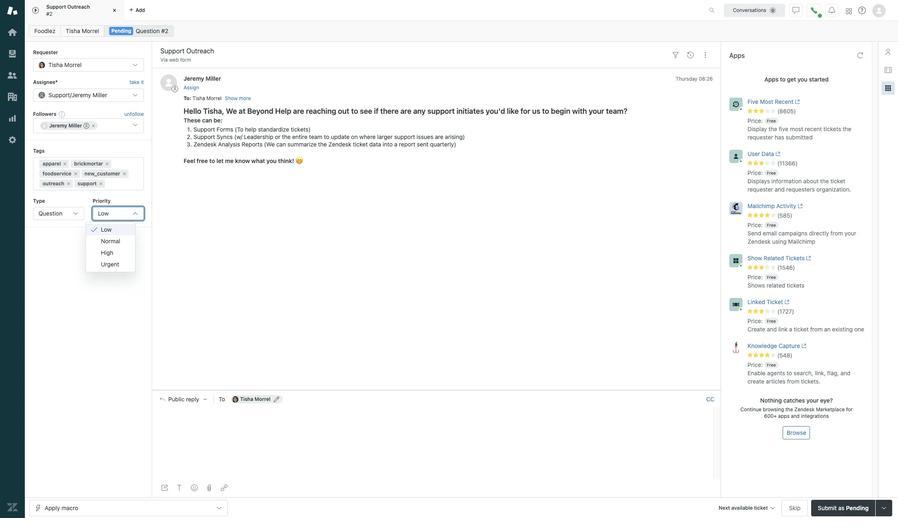 Task type: describe. For each thing, give the bounding box(es) containing it.
to for to
[[219, 395, 225, 403]]

requester inside price: free displays information about the ticket requester and requesters organization.
[[748, 186, 774, 193]]

#2 inside support outreach #2
[[46, 11, 52, 17]]

linked ticket
[[748, 298, 784, 305]]

get help image
[[859, 7, 867, 14]]

jeremy for jeremy miller
[[49, 123, 67, 129]]

email
[[764, 230, 778, 237]]

the inside nothing catches your eye? continue browsing the zendesk marketplace for 600+ apps and integrations
[[786, 406, 794, 413]]

mailchimp activity image
[[730, 202, 743, 215]]

urgent option
[[86, 258, 135, 270]]

1 vertical spatial pending
[[847, 504, 870, 511]]

help
[[275, 107, 292, 115]]

public reply button
[[153, 391, 213, 408]]

conversations button
[[725, 4, 786, 17]]

tisha morrel inside the secondary element
[[66, 27, 99, 34]]

apps
[[779, 413, 790, 419]]

get
[[788, 76, 797, 83]]

thursday 08:26
[[676, 76, 714, 82]]

(opens in a new tab) image for knowledge capture
[[801, 344, 807, 349]]

morrel inside requester element
[[64, 61, 82, 68]]

tisha inside the to : tisha morrel show more
[[193, 95, 205, 101]]

requesters
[[787, 186, 816, 193]]

to inside price: free enable agents to search, link, flag, and create articles from tickets.
[[788, 370, 793, 377]]

morrel inside the secondary element
[[82, 27, 99, 34]]

tabs tab list
[[25, 0, 701, 21]]

these
[[184, 117, 201, 124]]

take it button
[[130, 78, 144, 87]]

2 vertical spatial support
[[78, 180, 97, 186]]

button displays agent's chat status as invisible. image
[[793, 7, 800, 13]]

link
[[779, 326, 788, 333]]

customers image
[[7, 70, 18, 81]]

take
[[130, 79, 140, 85]]

free for the
[[768, 118, 777, 123]]

normal option
[[86, 235, 135, 247]]

price: for send
[[748, 221, 763, 228]]

conversations
[[734, 7, 767, 13]]

the right or
[[282, 133, 291, 140]]

reports
[[242, 141, 263, 148]]

hide composer image
[[434, 387, 440, 393]]

requester element
[[33, 59, 144, 72]]

support inside 'assignee*' element
[[48, 91, 70, 98]]

mailchimp activity link
[[748, 202, 853, 212]]

ticket inside dropdown button
[[755, 505, 769, 511]]

tickets.
[[802, 378, 821, 385]]

us
[[533, 107, 541, 115]]

urgent
[[101, 261, 119, 268]]

five most recent link
[[748, 98, 853, 108]]

take it
[[130, 79, 144, 85]]

3 stars. 1727 reviews. element
[[748, 308, 868, 315]]

enable
[[748, 370, 766, 377]]

price: free shows related tickets
[[748, 274, 805, 289]]

zendesk down update
[[329, 141, 352, 148]]

the down team
[[318, 141, 327, 148]]

miller inside 'assignee*' element
[[93, 91, 107, 98]]

add attachment image
[[206, 485, 213, 491]]

information
[[772, 178, 803, 185]]

for inside nothing catches your eye? continue browsing the zendesk marketplace for 600+ apps and integrations
[[847, 406, 853, 413]]

knowledge image
[[886, 67, 892, 73]]

price: for shows
[[748, 274, 763, 281]]

600+
[[765, 413, 778, 419]]

public
[[168, 396, 185, 403]]

4 stars. 548 reviews. element
[[748, 352, 868, 359]]

0 horizontal spatial you
[[267, 157, 277, 164]]

we
[[226, 107, 237, 115]]

skip
[[790, 504, 801, 511]]

zendesk image
[[7, 502, 18, 513]]

0 vertical spatial can
[[202, 117, 212, 124]]

price: for create
[[748, 317, 763, 324]]

tickets inside price: free shows related tickets
[[788, 282, 805, 289]]

tickets)
[[291, 126, 311, 133]]

Thursday 08:26 text field
[[676, 76, 714, 82]]

recent
[[806, 125, 823, 132]]

the up has
[[769, 125, 778, 132]]

five most recent image
[[730, 98, 743, 111]]

info on adding followers image
[[59, 111, 65, 118]]

1 horizontal spatial show
[[748, 255, 763, 262]]

(548)
[[778, 352, 793, 359]]

tags
[[33, 148, 45, 154]]

4 stars. 585 reviews. element
[[748, 212, 868, 219]]

tisha,
[[203, 107, 224, 115]]

the right recent
[[844, 125, 852, 132]]

from inside price: free create and link a ticket from an existing one
[[811, 326, 823, 333]]

knowledge capture image
[[730, 342, 743, 355]]

remove image for new_customer
[[122, 171, 127, 176]]

tisha right moretisha@foodlez.com image
[[240, 396, 254, 402]]

price: free send email campaigns directly from your zendesk using mailchimp
[[748, 221, 857, 245]]

tab containing support outreach
[[25, 0, 124, 21]]

catches
[[784, 397, 806, 404]]

report
[[399, 141, 416, 148]]

you'd
[[486, 107, 506, 115]]

edit user image
[[274, 396, 280, 402]]

tickets inside price: free display the five most recent tickets the requester has submitted
[[824, 125, 842, 132]]

using
[[773, 238, 787, 245]]

tisha inside requester element
[[48, 61, 63, 68]]

see
[[360, 107, 373, 115]]

update
[[331, 133, 350, 140]]

user data
[[748, 150, 775, 157]]

submit as pending
[[819, 504, 870, 511]]

macro
[[62, 504, 78, 511]]

support / jeremy miller
[[48, 91, 107, 98]]

free for and
[[768, 319, 777, 324]]

flag,
[[828, 370, 840, 377]]

to right team
[[324, 133, 330, 140]]

filter image
[[673, 52, 680, 58]]

zendesk inside price: free send email campaigns directly from your zendesk using mailchimp
[[748, 238, 771, 245]]

for inside 'hello tisha, we at beyond help are reaching out to see if there are any support initiates you'd like for us to begin with your team? these can be: support forms (to help standardize tickets) support syncs (w/ leadership or the entire team to update on where larger support issues are arising) zendesk analysis reports (we can summarize the zendesk ticket data into a report sent quarterly)'
[[521, 107, 531, 115]]

issues
[[417, 133, 434, 140]]

show more button
[[225, 95, 251, 102]]

submit
[[819, 504, 838, 511]]

mailchimp inside mailchimp activity 'link'
[[748, 202, 776, 209]]

recent
[[776, 98, 794, 105]]

apps image
[[886, 85, 892, 91]]

to left let
[[210, 157, 215, 164]]

jeremy inside 'assignee*' element
[[72, 91, 91, 98]]

avatar image
[[161, 75, 177, 91]]

user is an agent image
[[84, 123, 90, 129]]

to for to : tisha morrel show more
[[184, 95, 190, 101]]

from inside price: free send email campaigns directly from your zendesk using mailchimp
[[831, 230, 844, 237]]

user data link
[[748, 150, 853, 160]]

show related tickets
[[748, 255, 805, 262]]

a inside price: free create and link a ticket from an existing one
[[790, 326, 793, 333]]

via web form
[[161, 57, 191, 63]]

agents
[[768, 370, 786, 377]]

support inside support outreach #2
[[46, 4, 66, 10]]

there
[[381, 107, 399, 115]]

remove image for outreach
[[66, 181, 71, 186]]

draft mode image
[[161, 485, 168, 491]]

price: free enable agents to search, link, flag, and create articles from tickets.
[[748, 361, 851, 385]]

it
[[141, 79, 144, 85]]

begin
[[551, 107, 571, 115]]

the inside price: free displays information about the ticket requester and requesters organization.
[[821, 178, 830, 185]]

high option
[[86, 247, 135, 258]]

support down the these
[[194, 126, 215, 133]]

submitted
[[787, 134, 813, 141]]

remove image for apparel
[[63, 161, 68, 166]]

:
[[190, 95, 191, 101]]

to right us
[[543, 107, 550, 115]]

to right out
[[351, 107, 359, 115]]

tickets
[[786, 255, 805, 262]]

out
[[338, 107, 350, 115]]

your inside nothing catches your eye? continue browsing the zendesk marketplace for 600+ apps and integrations
[[807, 397, 820, 404]]

jeremy miller
[[49, 123, 82, 129]]

to left get
[[781, 76, 786, 83]]

1 horizontal spatial remove image
[[98, 181, 103, 186]]

assignee*
[[33, 79, 58, 85]]

marketplace
[[817, 406, 846, 413]]

forms
[[217, 126, 234, 133]]

add link (cmd k) image
[[221, 485, 228, 491]]

more
[[239, 95, 251, 101]]

high
[[101, 249, 113, 256]]

new_customer
[[85, 170, 120, 177]]

question button
[[33, 207, 84, 220]]

send
[[748, 230, 762, 237]]

browse button
[[784, 426, 811, 439]]

unfollow
[[124, 111, 144, 117]]

0 vertical spatial you
[[798, 76, 808, 83]]

arising)
[[445, 133, 465, 140]]

miller for jeremy miller assign
[[206, 75, 221, 82]]

user data image
[[730, 150, 743, 163]]

(11366)
[[778, 160, 798, 167]]

assign
[[184, 84, 199, 91]]

and inside nothing catches your eye? continue browsing the zendesk marketplace for 600+ apps and integrations
[[792, 413, 800, 419]]

price: for displays
[[748, 169, 763, 176]]

capture
[[779, 342, 801, 349]]

next
[[719, 505, 731, 511]]

08:26
[[700, 76, 714, 82]]



Task type: vqa. For each thing, say whether or not it's contained in the screenshot.
Explore to the right
no



Task type: locate. For each thing, give the bounding box(es) containing it.
free inside price: free enable agents to search, link, flag, and create articles from tickets.
[[768, 363, 777, 367]]

(opens in a new tab) image up 3 stars. 1546 reviews. element
[[805, 256, 812, 261]]

question down add
[[136, 27, 160, 34]]

unfollow button
[[124, 110, 144, 118]]

apps left get
[[765, 76, 779, 83]]

0 vertical spatial mailchimp
[[748, 202, 776, 209]]

1 vertical spatial apps
[[765, 76, 779, 83]]

assign button
[[184, 84, 199, 91]]

0 horizontal spatial can
[[202, 117, 212, 124]]

zendesk support image
[[7, 5, 18, 16]]

#2 up via
[[161, 27, 168, 34]]

free for agents
[[768, 363, 777, 367]]

and right apps
[[792, 413, 800, 419]]

0 vertical spatial requester
[[748, 134, 774, 141]]

1 vertical spatial for
[[847, 406, 853, 413]]

2 vertical spatial your
[[807, 397, 820, 404]]

zendesk down send
[[748, 238, 771, 245]]

tickets
[[824, 125, 842, 132], [788, 282, 805, 289]]

normal
[[101, 237, 120, 244]]

0 vertical spatial support
[[428, 107, 455, 115]]

can
[[202, 117, 212, 124], [277, 141, 286, 148]]

a
[[395, 141, 398, 148], [790, 326, 793, 333]]

pending inside the secondary element
[[112, 28, 131, 34]]

add button
[[124, 0, 150, 20]]

can down or
[[277, 141, 286, 148]]

your left eye?
[[807, 397, 820, 404]]

(opens in a new tab) image inside the user data link
[[775, 152, 781, 157]]

0 vertical spatial (opens in a new tab) image
[[805, 256, 812, 261]]

low inside popup button
[[98, 210, 109, 217]]

foodlez link
[[29, 25, 61, 37]]

hello tisha, we at beyond help are reaching out to see if there are any support initiates you'd like for us to begin with your team? these can be: support forms (to help standardize tickets) support syncs (w/ leadership or the entire team to update on where larger support issues are arising) zendesk analysis reports (we can summarize the zendesk ticket data into a report sent quarterly)
[[184, 107, 628, 148]]

1 horizontal spatial your
[[807, 397, 820, 404]]

price: inside price: free displays information about the ticket requester and requesters organization.
[[748, 169, 763, 176]]

1 horizontal spatial a
[[790, 326, 793, 333]]

reporting image
[[7, 113, 18, 124]]

(opens in a new tab) image up 4 stars. 548 reviews. element
[[801, 344, 807, 349]]

campaigns
[[779, 230, 808, 237]]

show inside the to : tisha morrel show more
[[225, 95, 238, 101]]

1 vertical spatial from
[[811, 326, 823, 333]]

price: up display
[[748, 117, 763, 124]]

1 vertical spatial miller
[[93, 91, 107, 98]]

analysis
[[218, 141, 240, 148]]

knowledge capture
[[748, 342, 801, 349]]

(opens in a new tab) image inside knowledge capture link
[[801, 344, 807, 349]]

remove image right user is an agent "image"
[[91, 123, 96, 128]]

1 vertical spatial low
[[101, 226, 112, 233]]

can left be:
[[202, 117, 212, 124]]

most
[[791, 125, 804, 132]]

at
[[239, 107, 246, 115]]

0 vertical spatial tickets
[[824, 125, 842, 132]]

pending right as
[[847, 504, 870, 511]]

remove image for brickmortar
[[105, 161, 110, 166]]

morrel up /
[[64, 61, 82, 68]]

jeremy miller option
[[40, 122, 98, 130]]

#2 inside the secondary element
[[161, 27, 168, 34]]

integrations
[[802, 413, 830, 419]]

to left moretisha@foodlez.com image
[[219, 395, 225, 403]]

question for question
[[38, 210, 63, 217]]

3 free from the top
[[768, 223, 777, 228]]

3 stars. 1546 reviews. element
[[748, 264, 868, 271]]

1 horizontal spatial pending
[[847, 504, 870, 511]]

jeremy for jeremy miller assign
[[184, 75, 204, 82]]

remove image down new_customer
[[98, 181, 103, 186]]

five
[[748, 98, 759, 105]]

question for question #2
[[136, 27, 160, 34]]

tisha morrel down the outreach
[[66, 27, 99, 34]]

1 horizontal spatial to
[[219, 395, 225, 403]]

support
[[46, 4, 66, 10], [48, 91, 70, 98], [194, 126, 215, 133], [194, 133, 215, 140]]

(opens in a new tab) image inside five most recent link
[[794, 99, 801, 104]]

remove image for foodservice
[[73, 171, 78, 176]]

tisha morrel down requester
[[48, 61, 82, 68]]

free up related
[[768, 275, 777, 280]]

5 price: from the top
[[748, 317, 763, 324]]

1 free from the top
[[768, 118, 777, 123]]

2 free from the top
[[768, 171, 777, 175]]

price: inside price: free display the five most recent tickets the requester has submitted
[[748, 117, 763, 124]]

(opens in a new tab) image inside show related tickets link
[[805, 256, 812, 261]]

you
[[798, 76, 808, 83], [267, 157, 277, 164]]

apps for apps to get you started
[[765, 76, 779, 83]]

entire
[[292, 133, 308, 140]]

remove image
[[91, 123, 96, 128], [98, 181, 103, 186]]

ticket
[[353, 141, 368, 148], [831, 178, 846, 185], [795, 326, 809, 333], [755, 505, 769, 511]]

4 price: from the top
[[748, 274, 763, 281]]

free inside price: free display the five most recent tickets the requester has submitted
[[768, 118, 777, 123]]

me
[[225, 157, 234, 164]]

remove image right outreach
[[66, 181, 71, 186]]

data
[[762, 150, 775, 157]]

apply
[[45, 504, 60, 511]]

price: up send
[[748, 221, 763, 228]]

followers element
[[33, 118, 144, 133]]

price:
[[748, 117, 763, 124], [748, 169, 763, 176], [748, 221, 763, 228], [748, 274, 763, 281], [748, 317, 763, 324], [748, 361, 763, 368]]

ticket inside price: free displays information about the ticket requester and requesters organization.
[[831, 178, 846, 185]]

price: inside price: free enable agents to search, link, flag, and create articles from tickets.
[[748, 361, 763, 368]]

a inside 'hello tisha, we at beyond help are reaching out to see if there are any support initiates you'd like for us to begin with your team? these can be: support forms (to help standardize tickets) support syncs (w/ leadership or the entire team to update on where larger support issues are arising) zendesk analysis reports (we can summarize the zendesk ticket data into a report sent quarterly)'
[[395, 141, 398, 148]]

foodlez
[[34, 27, 56, 34]]

about
[[804, 178, 819, 185]]

Subject field
[[159, 46, 667, 56]]

price: up the create
[[748, 317, 763, 324]]

requester
[[33, 49, 58, 55]]

has
[[776, 134, 785, 141]]

your right with
[[589, 107, 605, 115]]

morrel inside the to : tisha morrel show more
[[207, 95, 222, 101]]

0 vertical spatial apps
[[730, 52, 746, 59]]

admin image
[[7, 135, 18, 145]]

zendesk up free
[[194, 141, 217, 148]]

2 vertical spatial jeremy
[[49, 123, 67, 129]]

1 horizontal spatial for
[[847, 406, 853, 413]]

jeremy down info on adding followers icon
[[49, 123, 67, 129]]

0 vertical spatial #2
[[46, 11, 52, 17]]

millerjeremy500@gmail.com image
[[41, 123, 48, 129]]

1 vertical spatial remove image
[[98, 181, 103, 186]]

and inside price: free enable agents to search, link, flag, and create articles from tickets.
[[841, 370, 851, 377]]

0 vertical spatial for
[[521, 107, 531, 115]]

remove image right new_customer
[[122, 171, 127, 176]]

pending
[[112, 28, 131, 34], [847, 504, 870, 511]]

notifications image
[[829, 7, 836, 13]]

to down assign button at the left of page
[[184, 95, 190, 101]]

1 horizontal spatial can
[[277, 141, 286, 148]]

(opens in a new tab) image
[[805, 256, 812, 261], [801, 344, 807, 349]]

miller inside option
[[69, 123, 82, 129]]

reply
[[186, 396, 199, 403]]

0 horizontal spatial support
[[78, 180, 97, 186]]

support up report
[[395, 133, 415, 140]]

0 vertical spatial show
[[225, 95, 238, 101]]

ticket actions image
[[703, 52, 709, 58]]

as
[[839, 504, 845, 511]]

and left the link
[[768, 326, 778, 333]]

5 free from the top
[[768, 319, 777, 324]]

low option
[[86, 224, 135, 235]]

team
[[309, 133, 323, 140]]

1 horizontal spatial tickets
[[824, 125, 842, 132]]

any
[[414, 107, 426, 115]]

cc button
[[707, 395, 715, 403]]

show left related
[[748, 255, 763, 262]]

price: for enable
[[748, 361, 763, 368]]

1 vertical spatial show
[[748, 255, 763, 262]]

remove image up foodservice
[[63, 161, 68, 166]]

2 horizontal spatial your
[[845, 230, 857, 237]]

0 vertical spatial from
[[831, 230, 844, 237]]

0 horizontal spatial to
[[184, 95, 190, 101]]

2 horizontal spatial miller
[[206, 75, 221, 82]]

free for information
[[768, 171, 777, 175]]

tisha morrel for requester
[[48, 61, 82, 68]]

(1546)
[[778, 264, 796, 271]]

free up the displays
[[768, 171, 777, 175]]

tab
[[25, 0, 124, 21]]

ticket right the available
[[755, 505, 769, 511]]

2 horizontal spatial are
[[435, 133, 444, 140]]

price: inside price: free send email campaigns directly from your zendesk using mailchimp
[[748, 221, 763, 228]]

jeremy inside the jeremy miller assign
[[184, 75, 204, 82]]

and inside price: free displays information about the ticket requester and requesters organization.
[[776, 186, 785, 193]]

0 horizontal spatial a
[[395, 141, 398, 148]]

tisha morrel inside requester element
[[48, 61, 82, 68]]

4 free from the top
[[768, 275, 777, 280]]

initiates
[[457, 107, 484, 115]]

tickets up linked ticket "link"
[[788, 282, 805, 289]]

jeremy miller link
[[184, 75, 221, 82]]

mailchimp
[[748, 202, 776, 209], [789, 238, 816, 245]]

ticket up organization.
[[831, 178, 846, 185]]

like
[[507, 107, 519, 115]]

mailchimp activity
[[748, 202, 797, 209]]

0 horizontal spatial pending
[[112, 28, 131, 34]]

foodservice
[[43, 170, 71, 177]]

#2 up foodlez
[[46, 11, 52, 17]]

via
[[161, 57, 168, 63]]

are up quarterly)
[[435, 133, 444, 140]]

format text image
[[176, 485, 183, 491]]

0 horizontal spatial tickets
[[788, 282, 805, 289]]

linked ticket image
[[730, 298, 743, 311]]

tisha morrel
[[66, 27, 99, 34], [48, 61, 82, 68], [240, 396, 271, 402]]

five most recent
[[748, 98, 794, 105]]

0 vertical spatial low
[[98, 210, 109, 217]]

morrel down the outreach
[[82, 27, 99, 34]]

and down information
[[776, 186, 785, 193]]

price: up enable
[[748, 361, 763, 368]]

1 vertical spatial tisha morrel
[[48, 61, 82, 68]]

show up we
[[225, 95, 238, 101]]

organizations image
[[7, 91, 18, 102]]

tisha down support outreach #2 on the left top of page
[[66, 27, 80, 34]]

events image
[[688, 52, 694, 58]]

free inside price: free create and link a ticket from an existing one
[[768, 319, 777, 324]]

cc
[[707, 395, 715, 403]]

2 requester from the top
[[748, 186, 774, 193]]

3 stars. 8605 reviews. element
[[748, 108, 868, 115]]

assignee* element
[[33, 88, 144, 102]]

close image
[[111, 6, 119, 14]]

tickets right recent
[[824, 125, 842, 132]]

support left the outreach
[[46, 4, 66, 10]]

0 vertical spatial a
[[395, 141, 398, 148]]

apps to get you started
[[765, 76, 830, 83]]

1 horizontal spatial mailchimp
[[789, 238, 816, 245]]

0 vertical spatial to
[[184, 95, 190, 101]]

miller inside the jeremy miller assign
[[206, 75, 221, 82]]

jeremy down requester element
[[72, 91, 91, 98]]

a right into in the left of the page
[[395, 141, 398, 148]]

zendesk inside nothing catches your eye? continue browsing the zendesk marketplace for 600+ apps and integrations
[[795, 406, 815, 413]]

2 vertical spatial tisha morrel
[[240, 396, 271, 402]]

jeremy inside option
[[49, 123, 67, 129]]

1 vertical spatial support
[[395, 133, 415, 140]]

0 vertical spatial remove image
[[91, 123, 96, 128]]

insert emojis image
[[191, 485, 198, 491]]

main element
[[0, 0, 25, 518]]

miller for jeremy miller
[[69, 123, 82, 129]]

ticket
[[767, 298, 784, 305]]

1 vertical spatial requester
[[748, 186, 774, 193]]

mailchimp inside price: free send email campaigns directly from your zendesk using mailchimp
[[789, 238, 816, 245]]

1 horizontal spatial miller
[[93, 91, 107, 98]]

price: for display
[[748, 117, 763, 124]]

0 horizontal spatial jeremy
[[49, 123, 67, 129]]

free inside price: free shows related tickets
[[768, 275, 777, 280]]

the
[[769, 125, 778, 132], [844, 125, 852, 132], [282, 133, 291, 140], [318, 141, 327, 148], [821, 178, 830, 185], [786, 406, 794, 413]]

2 horizontal spatial jeremy
[[184, 75, 204, 82]]

0 horizontal spatial remove image
[[91, 123, 96, 128]]

price: inside price: free create and link a ticket from an existing one
[[748, 317, 763, 324]]

low up normal
[[101, 226, 112, 233]]

are
[[293, 107, 304, 115], [401, 107, 412, 115], [435, 133, 444, 140]]

miller right /
[[93, 91, 107, 98]]

(opens in a new tab) image up 4 stars. 585 reviews. element on the right top of page
[[797, 204, 803, 209]]

free up agents
[[768, 363, 777, 367]]

0 vertical spatial question
[[136, 27, 160, 34]]

(opens in a new tab) image for linked ticket
[[784, 300, 790, 305]]

displays possible ticket submission types image
[[882, 505, 888, 511]]

team?
[[607, 107, 628, 115]]

question inside popup button
[[38, 210, 63, 217]]

low down priority
[[98, 210, 109, 217]]

with
[[573, 107, 588, 115]]

available
[[732, 505, 754, 511]]

1 vertical spatial you
[[267, 157, 277, 164]]

(opens in a new tab) image
[[794, 99, 801, 104], [775, 152, 781, 157], [797, 204, 803, 209], [784, 300, 790, 305]]

0 horizontal spatial question
[[38, 210, 63, 217]]

0 horizontal spatial for
[[521, 107, 531, 115]]

are left the any
[[401, 107, 412, 115]]

3 stars. 11366 reviews. element
[[748, 160, 868, 167]]

0 horizontal spatial apps
[[730, 52, 746, 59]]

0 vertical spatial tisha morrel
[[66, 27, 99, 34]]

to inside the to : tisha morrel show more
[[184, 95, 190, 101]]

secondary element
[[25, 23, 899, 39]]

you right get
[[798, 76, 808, 83]]

requester down the displays
[[748, 186, 774, 193]]

next available ticket
[[719, 505, 769, 511]]

(w/
[[235, 133, 243, 140]]

miller up the to : tisha morrel show more
[[206, 75, 221, 82]]

0 horizontal spatial mailchimp
[[748, 202, 776, 209]]

requester inside price: free display the five most recent tickets the requester has submitted
[[748, 134, 774, 141]]

your right directly
[[845, 230, 857, 237]]

low inside option
[[101, 226, 112, 233]]

zendesk up integrations
[[795, 406, 815, 413]]

priority list box
[[86, 222, 136, 272]]

into
[[383, 141, 393, 148]]

price: inside price: free shows related tickets
[[748, 274, 763, 281]]

6 free from the top
[[768, 363, 777, 367]]

support left syncs in the top of the page
[[194, 133, 215, 140]]

1 horizontal spatial from
[[811, 326, 823, 333]]

1 requester from the top
[[748, 134, 774, 141]]

browsing
[[764, 406, 785, 413]]

moretisha@foodlez.com image
[[232, 396, 239, 403]]

pending down close image
[[112, 28, 131, 34]]

1 price: from the top
[[748, 117, 763, 124]]

0 horizontal spatial miller
[[69, 123, 82, 129]]

free inside price: free displays information about the ticket requester and requesters organization.
[[768, 171, 777, 175]]

1 horizontal spatial you
[[798, 76, 808, 83]]

mailchimp down the displays
[[748, 202, 776, 209]]

0 horizontal spatial from
[[788, 378, 800, 385]]

0 horizontal spatial your
[[589, 107, 605, 115]]

tisha morrel link
[[61, 25, 104, 37]]

0 vertical spatial jeremy
[[184, 75, 204, 82]]

2 price: from the top
[[748, 169, 763, 176]]

0 horizontal spatial show
[[225, 95, 238, 101]]

1 vertical spatial question
[[38, 210, 63, 217]]

related
[[764, 255, 785, 262]]

(opens in a new tab) image up "(8605)"
[[794, 99, 801, 104]]

question #2
[[136, 27, 168, 34]]

(opens in a new tab) image for five most recent
[[794, 99, 801, 104]]

your inside price: free send email campaigns directly from your zendesk using mailchimp
[[845, 230, 857, 237]]

add
[[136, 7, 145, 13]]

free for email
[[768, 223, 777, 228]]

tisha morrel for to
[[240, 396, 271, 402]]

ticket inside price: free create and link a ticket from an existing one
[[795, 326, 809, 333]]

remove image inside jeremy miller option
[[91, 123, 96, 128]]

1 vertical spatial mailchimp
[[789, 238, 816, 245]]

free
[[197, 157, 208, 164]]

your inside 'hello tisha, we at beyond help are reaching out to see if there are any support initiates you'd like for us to begin with your team? these can be: support forms (to help standardize tickets) support syncs (w/ leadership or the entire team to update on where larger support issues are arising) zendesk analysis reports (we can summarize the zendesk ticket data into a report sent quarterly)'
[[589, 107, 605, 115]]

remove image
[[63, 161, 68, 166], [105, 161, 110, 166], [73, 171, 78, 176], [122, 171, 127, 176], [66, 181, 71, 186]]

2 vertical spatial from
[[788, 378, 800, 385]]

free inside price: free send email campaigns directly from your zendesk using mailchimp
[[768, 223, 777, 228]]

support down assignee*
[[48, 91, 70, 98]]

show related tickets image
[[730, 254, 743, 267]]

0 vertical spatial miller
[[206, 75, 221, 82]]

existing
[[833, 326, 854, 333]]

apps for apps
[[730, 52, 746, 59]]

1 horizontal spatial #2
[[161, 27, 168, 34]]

(opens in a new tab) image inside mailchimp activity 'link'
[[797, 204, 803, 209]]

and inside price: free create and link a ticket from an existing one
[[768, 326, 778, 333]]

apps right ticket actions icon
[[730, 52, 746, 59]]

requester down display
[[748, 134, 774, 141]]

(opens in a new tab) image up (1727)
[[784, 300, 790, 305]]

1 vertical spatial #2
[[161, 27, 168, 34]]

0 vertical spatial pending
[[112, 28, 131, 34]]

(opens in a new tab) image for show related tickets
[[805, 256, 812, 261]]

ticket inside 'hello tisha, we at beyond help are reaching out to see if there are any support initiates you'd like for us to begin with your team? these can be: support forms (to help standardize tickets) support syncs (w/ leadership or the entire team to update on where larger support issues are arising) zendesk analysis reports (we can summarize the zendesk ticket data into a report sent quarterly)'
[[353, 141, 368, 148]]

6 price: from the top
[[748, 361, 763, 368]]

for left us
[[521, 107, 531, 115]]

jeremy up assign
[[184, 75, 204, 82]]

nothing
[[761, 397, 783, 404]]

2 horizontal spatial support
[[428, 107, 455, 115]]

ticket down 'on'
[[353, 141, 368, 148]]

1 horizontal spatial support
[[395, 133, 415, 140]]

1 vertical spatial tickets
[[788, 282, 805, 289]]

from inside price: free enable agents to search, link, flag, and create articles from tickets.
[[788, 378, 800, 385]]

2 horizontal spatial from
[[831, 230, 844, 237]]

for right marketplace
[[847, 406, 853, 413]]

reaching
[[306, 107, 336, 115]]

1 vertical spatial your
[[845, 230, 857, 237]]

(opens in a new tab) image up the (11366)
[[775, 152, 781, 157]]

1 vertical spatial can
[[277, 141, 286, 148]]

knowledge capture link
[[748, 342, 853, 352]]

1 horizontal spatial apps
[[765, 76, 779, 83]]

remove image down brickmortar
[[73, 171, 78, 176]]

tisha morrel right moretisha@foodlez.com image
[[240, 396, 271, 402]]

1 vertical spatial to
[[219, 395, 225, 403]]

(opens in a new tab) image for user data
[[775, 152, 781, 157]]

free down ticket
[[768, 319, 777, 324]]

thursday
[[676, 76, 698, 82]]

you right what
[[267, 157, 277, 164]]

morrel left the edit user image
[[255, 396, 271, 402]]

1 vertical spatial (opens in a new tab) image
[[801, 344, 807, 349]]

(opens in a new tab) image inside linked ticket "link"
[[784, 300, 790, 305]]

free up display
[[768, 118, 777, 123]]

2 vertical spatial miller
[[69, 123, 82, 129]]

question inside the secondary element
[[136, 27, 160, 34]]

are right help
[[293, 107, 304, 115]]

0 horizontal spatial are
[[293, 107, 304, 115]]

3 price: from the top
[[748, 221, 763, 228]]

from down search,
[[788, 378, 800, 385]]

views image
[[7, 48, 18, 59]]

mailchimp down "campaigns"
[[789, 238, 816, 245]]

support
[[428, 107, 455, 115], [395, 133, 415, 140], [78, 180, 97, 186]]

skip button
[[782, 500, 809, 516]]

tisha down requester
[[48, 61, 63, 68]]

get started image
[[7, 27, 18, 38]]

a right the link
[[790, 326, 793, 333]]

activity
[[777, 202, 797, 209]]

morrel up tisha,
[[207, 95, 222, 101]]

0 horizontal spatial #2
[[46, 11, 52, 17]]

0 vertical spatial your
[[589, 107, 605, 115]]

larger
[[378, 133, 393, 140]]

1 horizontal spatial question
[[136, 27, 160, 34]]

(opens in a new tab) image for mailchimp activity
[[797, 204, 803, 209]]

question down the type
[[38, 210, 63, 217]]

free up email
[[768, 223, 777, 228]]

shows
[[748, 282, 766, 289]]

1 vertical spatial jeremy
[[72, 91, 91, 98]]

the up organization.
[[821, 178, 830, 185]]

support down new_customer
[[78, 180, 97, 186]]

(we
[[264, 141, 275, 148]]

tisha inside the secondary element
[[66, 27, 80, 34]]

from
[[831, 230, 844, 237], [811, 326, 823, 333], [788, 378, 800, 385]]

for
[[521, 107, 531, 115], [847, 406, 853, 413]]

support right the any
[[428, 107, 455, 115]]

1 vertical spatial a
[[790, 326, 793, 333]]

remove image up new_customer
[[105, 161, 110, 166]]

jeremy miller assign
[[184, 75, 221, 91]]

create
[[748, 326, 766, 333]]

free for related
[[768, 275, 777, 280]]

zendesk products image
[[847, 8, 853, 14]]

ticket up knowledge capture link
[[795, 326, 809, 333]]

customer context image
[[886, 48, 892, 55]]

price: up the displays
[[748, 169, 763, 176]]

price: free create and link a ticket from an existing one
[[748, 317, 865, 333]]

1 horizontal spatial jeremy
[[72, 91, 91, 98]]

1 horizontal spatial are
[[401, 107, 412, 115]]

hello
[[184, 107, 202, 115]]



